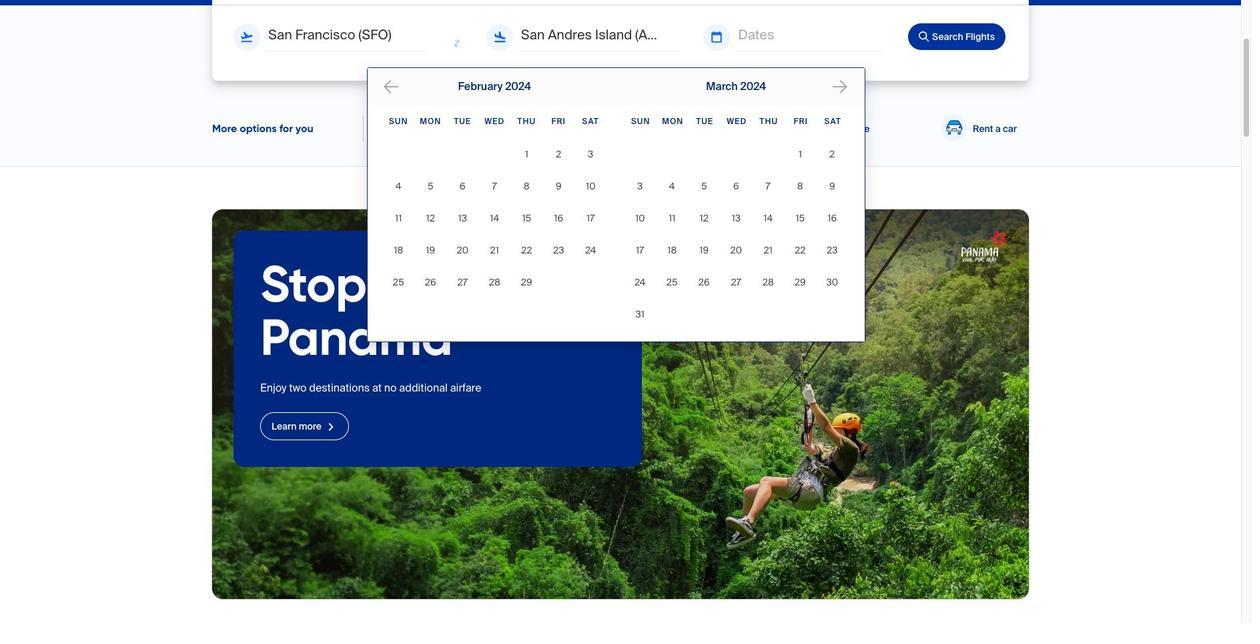 Task type: describe. For each thing, give the bounding box(es) containing it.
businessseat.svg image
[[425, 116, 452, 142]]

product tall image image
[[212, 210, 1030, 600]]

Dates text field
[[736, 21, 883, 48]]

Destination text field
[[519, 21, 681, 48]]



Task type: locate. For each thing, give the bounding box(es) containing it.
tc_icon_circle.svg image
[[617, 114, 643, 141]]

april image
[[833, 80, 849, 96]]

car.svg image
[[941, 114, 968, 141]]

insurance.svg image
[[769, 114, 795, 141]]

Origin text field
[[266, 21, 428, 48]]

application
[[366, 68, 1252, 342]]

below you will find options to complement your next trip. element
[[212, 121, 314, 137]]

previous image
[[384, 80, 400, 96]]

application inside the bookingpanelcontainerwcag element
[[366, 68, 1252, 342]]

bookingpanelcontainerwcag element
[[212, 0, 1252, 343]]



Task type: vqa. For each thing, say whether or not it's contained in the screenshot.
application
yes



